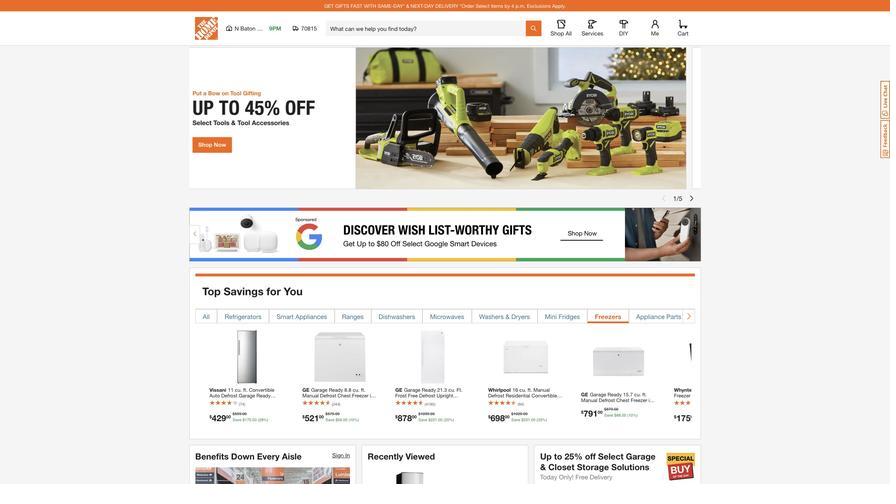 Task type: locate. For each thing, give the bounding box(es) containing it.
all button
[[195, 309, 217, 324]]

) for 429
[[244, 402, 245, 407]]

21.3
[[437, 387, 447, 394]]

next-
[[411, 3, 425, 9]]

00 up 88
[[614, 408, 619, 412]]

%) inside $ 698 00 $ 1029 . 00 save $ 331 . 00 ( 32 %)
[[542, 418, 547, 423]]

in inside garage ready 15.7 cu. ft. manual defrost chest freezer in white
[[649, 398, 653, 404]]

all
[[566, 30, 572, 37], [203, 313, 210, 321]]

dishwashers button
[[371, 309, 423, 324]]

get gifts fast with same-day* & next-day delivery *order select items by 4 p.m. exclusions apply.
[[324, 3, 566, 9]]

) up 58 on the left bottom
[[339, 402, 340, 407]]

defrost up steel,
[[221, 393, 237, 399]]

&
[[406, 3, 409, 9], [506, 313, 510, 321], [540, 463, 546, 473]]

refrigerators button
[[217, 309, 269, 324]]

10 inside $ 521 00 $ 579 . 00 save $ 58 . 00 ( 10 %)
[[350, 418, 354, 423]]

%) for 791
[[633, 414, 638, 418]]

freezer right the 8.8
[[352, 393, 369, 399]]

ge
[[302, 387, 309, 394], [395, 387, 402, 394], [581, 392, 588, 398]]

gifts
[[335, 3, 349, 9]]

freezer inside garage ready 21.3 cu. ft. frost free defrost upright freezer in white
[[395, 399, 412, 405]]

& left dryers at the bottom of the page
[[506, 313, 510, 321]]

ge left free
[[395, 387, 402, 394]]

84
[[519, 402, 523, 407]]

convertible up freezer/refrigerator
[[249, 387, 274, 394]]

11 cu. ft. convertible auto defrost garage ready upright freezer/refrigerator in stainless steel, energy star
[[210, 387, 277, 411]]

services button
[[581, 20, 604, 37]]

00 left the 1029
[[505, 415, 510, 420]]

) up 221
[[435, 402, 436, 407]]

convertible up 32
[[532, 393, 557, 399]]

upright down vissani
[[210, 399, 226, 405]]

0 horizontal spatial &
[[406, 3, 409, 9]]

save down 1099
[[419, 418, 427, 423]]

ready left 21.3
[[422, 387, 436, 394]]

in inside garage ready 21.3 cu. ft. frost free defrost upright freezer in white
[[413, 399, 417, 405]]

ge for 878
[[395, 387, 402, 394]]

1 horizontal spatial manual
[[534, 387, 550, 394]]

1 horizontal spatial select
[[598, 452, 624, 462]]

ft. inside garage ready 15.7 cu. ft. manual defrost chest freezer in white
[[643, 392, 647, 398]]

power tools
[[697, 313, 731, 321]]

%) right 221
[[449, 418, 454, 423]]

) for 878
[[435, 402, 436, 407]]

( inside $ 791 00 $ 879 . 00 save $ 88 . 00 ( 10 %)
[[628, 414, 629, 418]]

0 horizontal spatial ge
[[302, 387, 309, 394]]

%) inside $ 521 00 $ 579 . 00 save $ 58 . 00 ( 10 %)
[[354, 418, 359, 423]]

0 horizontal spatial chest
[[338, 393, 351, 399]]

apply.
[[552, 3, 566, 9]]

next slide image
[[689, 196, 695, 202]]

%) inside $ 429 00 $ 599 . 00 save $ 170 . 00 ( 28 %)
[[264, 418, 268, 423]]

in right 15.7
[[649, 398, 653, 404]]

defrost inside the 11 cu. ft. convertible auto defrost garage ready upright freezer/refrigerator in stainless steel, energy star
[[221, 393, 237, 399]]

00 down whynter link
[[691, 415, 696, 420]]

save
[[604, 414, 613, 418], [233, 418, 242, 423], [326, 418, 335, 423], [419, 418, 427, 423], [512, 418, 520, 423]]

( right 331
[[537, 418, 538, 423]]

items
[[491, 3, 503, 9]]

10 inside $ 791 00 $ 879 . 00 save $ 88 . 00 ( 10 %)
[[629, 414, 633, 418]]

ready left the 8.8
[[329, 387, 343, 394]]

ge up 521
[[302, 387, 309, 394]]

00 up 58 on the left bottom
[[335, 412, 340, 417]]

washers
[[479, 313, 504, 321]]

( 4185 )
[[425, 402, 436, 407]]

ge up 791
[[581, 392, 588, 398]]

white left 879
[[581, 403, 594, 410]]

ready inside garage ready 8.8 cu. ft. manual defrost chest freezer in white
[[329, 387, 343, 394]]

save down 879
[[604, 414, 613, 418]]

& for closet
[[540, 463, 546, 473]]

chest for 8.8
[[338, 393, 351, 399]]

ready up star
[[257, 393, 271, 399]]

washers & dryers button
[[472, 309, 538, 324]]

upright inside garage ready 21.3 cu. ft. frost free defrost upright freezer in white
[[437, 393, 453, 399]]

auto
[[210, 393, 220, 399]]

all down top at left
[[203, 313, 210, 321]]

ft. inside garage ready 8.8 cu. ft. manual defrost chest freezer in white
[[361, 387, 365, 394]]

70815
[[301, 25, 317, 32]]

appliances
[[296, 313, 327, 321]]

delivery
[[436, 3, 459, 9]]

0 horizontal spatial select
[[476, 3, 490, 9]]

appliance parts
[[636, 313, 682, 321]]

defrost inside 16 cu. ft. manual defrost residential convertible freezer in white
[[488, 393, 505, 399]]

cart
[[678, 30, 689, 37]]

ready left 15.7
[[608, 392, 622, 398]]

%) for 878
[[449, 418, 454, 423]]

1 horizontal spatial chest
[[617, 398, 630, 404]]

0 horizontal spatial upright
[[210, 399, 226, 405]]

1 / 5
[[673, 195, 683, 202]]

appliance parts button
[[629, 309, 689, 324]]

& right day*
[[406, 3, 409, 9]]

ft. right 16 on the bottom of the page
[[528, 387, 532, 394]]

0 vertical spatial &
[[406, 3, 409, 9]]

%) right 88
[[633, 414, 638, 418]]

save for 878
[[419, 418, 427, 423]]

cu. right 15.7
[[634, 392, 641, 398]]

( right 221
[[444, 418, 445, 423]]

garage ready 15.7 cu. ft. manual defrost chest freezer in white image
[[592, 335, 646, 389]]

10 right 88
[[629, 414, 633, 418]]

chest
[[338, 393, 351, 399], [617, 398, 630, 404]]

garage inside garage ready 21.3 cu. ft. frost free defrost upright freezer in white
[[404, 387, 421, 394]]

upright left ft.
[[437, 393, 453, 399]]

cu. inside garage ready 21.3 cu. ft. frost free defrost upright freezer in white
[[449, 387, 455, 394]]

ready for 15.7
[[608, 392, 622, 398]]

select
[[476, 3, 490, 9], [598, 452, 624, 462]]

next arrow image
[[686, 313, 692, 320]]

save down the 1029
[[512, 418, 520, 423]]

defrost up 244
[[320, 393, 336, 399]]

in left 84 at bottom right
[[506, 399, 510, 405]]

manual inside garage ready 15.7 cu. ft. manual defrost chest freezer in white
[[581, 398, 598, 404]]

ready inside the 11 cu. ft. convertible auto defrost garage ready upright freezer/refrigerator in stainless steel, energy star
[[257, 393, 271, 399]]

& inside up to 25% off select garage & closet storage solutions today only! free delivery
[[540, 463, 546, 473]]

select right off
[[598, 452, 624, 462]]

white down 16 on the bottom of the page
[[512, 399, 524, 405]]

me
[[651, 30, 659, 37]]

00 right 599
[[242, 412, 247, 417]]

) right steel,
[[244, 402, 245, 407]]

cu.
[[235, 387, 242, 394], [353, 387, 360, 394], [449, 387, 455, 394], [520, 387, 526, 394], [634, 392, 641, 398]]

in inside garage ready 8.8 cu. ft. manual defrost chest freezer in white
[[370, 393, 374, 399]]

0 vertical spatial select
[[476, 3, 490, 9]]

cu. inside garage ready 8.8 cu. ft. manual defrost chest freezer in white
[[353, 387, 360, 394]]

white up 1099
[[419, 399, 431, 405]]

cu. right the 11
[[235, 387, 242, 394]]

upright for 429
[[210, 399, 226, 405]]

0 horizontal spatial convertible
[[249, 387, 274, 394]]

00 right 88
[[622, 414, 626, 418]]

ft. right 15.7
[[643, 392, 647, 398]]

freezers
[[595, 313, 622, 321]]

( inside $ 698 00 $ 1029 . 00 save $ 331 . 00 ( 32 %)
[[537, 418, 538, 423]]

mini fridges button
[[538, 309, 588, 324]]

cu. right 16 on the bottom of the page
[[520, 387, 526, 394]]

What can we help you find today? search field
[[330, 21, 526, 36]]

white inside 16 cu. ft. manual defrost residential convertible freezer in white
[[512, 399, 524, 405]]

in inside the 11 cu. ft. convertible auto defrost garage ready upright freezer/refrigerator in stainless steel, energy star
[[273, 399, 277, 405]]

1 vertical spatial &
[[506, 313, 510, 321]]

garage inside garage ready 15.7 cu. ft. manual defrost chest freezer in white
[[590, 392, 606, 398]]

freezer up $ 791 00 $ 879 . 00 save $ 88 . 00 ( 10 %)
[[631, 398, 648, 404]]

& inside washers & dryers "button"
[[506, 313, 510, 321]]

521
[[305, 414, 319, 424]]

in right the 8.8
[[370, 393, 374, 399]]

garage inside garage ready 8.8 cu. ft. manual defrost chest freezer in white
[[311, 387, 328, 394]]

defrost
[[221, 393, 237, 399], [320, 393, 336, 399], [419, 393, 435, 399], [488, 393, 505, 399], [599, 398, 615, 404]]

791
[[584, 409, 598, 419]]

save down 599
[[233, 418, 242, 423]]

chest for 15.7
[[617, 398, 630, 404]]

defrost up 879
[[599, 398, 615, 404]]

save inside $ 429 00 $ 599 . 00 save $ 170 . 00 ( 28 %)
[[233, 418, 242, 423]]

in
[[345, 452, 350, 459]]

defrost up 4185
[[419, 393, 435, 399]]

0 horizontal spatial all
[[203, 313, 210, 321]]

1
[[673, 195, 677, 202]]

28
[[259, 418, 264, 423]]

chest up 88
[[617, 398, 630, 404]]

appliance
[[636, 313, 665, 321]]

( right 88
[[628, 414, 629, 418]]

save inside '$ 878 00 $ 1099 . 00 save $ 221 . 00 ( 20 %)'
[[419, 418, 427, 423]]

all right shop
[[566, 30, 572, 37]]

2 horizontal spatial &
[[540, 463, 546, 473]]

manual up 791
[[581, 398, 598, 404]]

cu. inside garage ready 15.7 cu. ft. manual defrost chest freezer in white
[[634, 392, 641, 398]]

today only!
[[540, 474, 574, 482]]

get
[[324, 3, 334, 9]]

ft. right the 8.8
[[361, 387, 365, 394]]

( right 58 on the left bottom
[[349, 418, 350, 423]]

in right frost
[[413, 399, 417, 405]]

fast
[[351, 3, 363, 9]]

freezer up 878
[[395, 399, 412, 405]]

%) inside '$ 878 00 $ 1099 . 00 save $ 221 . 00 ( 20 %)'
[[449, 418, 454, 423]]

services
[[582, 30, 604, 37]]

1.1 cu. ft. portable freezer in black with lock, energy star image
[[685, 331, 739, 384]]

star
[[262, 405, 271, 411]]

1 vertical spatial all
[[203, 313, 210, 321]]

whynter
[[674, 387, 694, 394]]

save down 579 at the bottom
[[326, 418, 335, 423]]

garage for garage ready 21.3 cu. ft. frost free defrost upright freezer in white
[[404, 387, 421, 394]]

%) down star
[[264, 418, 268, 423]]

manual
[[534, 387, 550, 394], [302, 393, 319, 399], [581, 398, 598, 404]]

defrost inside garage ready 15.7 cu. ft. manual defrost chest freezer in white
[[599, 398, 615, 404]]

25%
[[565, 452, 583, 462]]

1 horizontal spatial &
[[506, 313, 510, 321]]

in right star
[[273, 399, 277, 405]]

manual right residential
[[534, 387, 550, 394]]

1 horizontal spatial 10
[[629, 414, 633, 418]]

(
[[239, 402, 240, 407], [332, 402, 333, 407], [425, 402, 426, 407], [518, 402, 519, 407], [628, 414, 629, 418], [258, 418, 259, 423], [349, 418, 350, 423], [444, 418, 445, 423], [537, 418, 538, 423]]

ready inside garage ready 21.3 cu. ft. frost free defrost upright freezer in white
[[422, 387, 436, 394]]

7.1 cu. ft. top freezer refrigerator in stainless steel look image
[[376, 469, 444, 485]]

save inside $ 521 00 $ 579 . 00 save $ 58 . 00 ( 10 %)
[[326, 418, 335, 423]]

save inside $ 698 00 $ 1029 . 00 save $ 331 . 00 ( 32 %)
[[512, 418, 520, 423]]

to
[[554, 452, 562, 462]]

4 ) from the left
[[523, 402, 524, 407]]

%) for 698
[[542, 418, 547, 423]]

sign in card banner image
[[195, 468, 350, 485]]

( right "170"
[[258, 418, 259, 423]]

chest up ( 244 )
[[338, 393, 351, 399]]

& down the up
[[540, 463, 546, 473]]

( 74 )
[[239, 402, 245, 407]]

save inside $ 791 00 $ 879 . 00 save $ 88 . 00 ( 10 %)
[[604, 414, 613, 418]]

$ 698 00 $ 1029 . 00 save $ 331 . 00 ( 32 %)
[[488, 412, 547, 424]]

( up 599
[[239, 402, 240, 407]]

)
[[244, 402, 245, 407], [339, 402, 340, 407], [435, 402, 436, 407], [523, 402, 524, 407]]

cu. for garage ready 15.7 cu. ft. manual defrost chest freezer in white
[[634, 392, 641, 398]]

10
[[629, 414, 633, 418], [350, 418, 354, 423]]

cu. right the 8.8
[[353, 387, 360, 394]]

white inside garage ready 8.8 cu. ft. manual defrost chest freezer in white
[[302, 399, 315, 405]]

2 ) from the left
[[339, 402, 340, 407]]

1 ) from the left
[[244, 402, 245, 407]]

5
[[679, 195, 683, 202]]

1 horizontal spatial convertible
[[532, 393, 557, 399]]

( 84 )
[[518, 402, 524, 407]]

with
[[364, 3, 376, 9]]

1029
[[514, 412, 522, 417]]

select left items
[[476, 3, 490, 9]]

down
[[231, 452, 255, 462]]

defrost inside garage ready 21.3 cu. ft. frost free defrost upright freezer in white
[[419, 393, 435, 399]]

by
[[505, 3, 510, 9]]

0 horizontal spatial 10
[[350, 418, 354, 423]]

frost
[[395, 393, 407, 399]]

1 horizontal spatial all
[[566, 30, 572, 37]]

2 vertical spatial &
[[540, 463, 546, 473]]

ready inside garage ready 15.7 cu. ft. manual defrost chest freezer in white
[[608, 392, 622, 398]]

chest inside garage ready 8.8 cu. ft. manual defrost chest freezer in white
[[338, 393, 351, 399]]

cu. left ft.
[[449, 387, 455, 394]]

%) right 58 on the left bottom
[[354, 418, 359, 423]]

tools
[[717, 313, 731, 321]]

ranges
[[342, 313, 364, 321]]

$
[[604, 408, 607, 412], [581, 410, 584, 415], [233, 412, 235, 417], [326, 412, 328, 417], [419, 412, 421, 417], [512, 412, 514, 417], [614, 414, 617, 418], [210, 415, 212, 420], [302, 415, 305, 420], [395, 415, 398, 420], [488, 415, 491, 420], [674, 415, 677, 420], [243, 418, 245, 423], [336, 418, 338, 423], [429, 418, 431, 423], [522, 418, 524, 423]]

select inside up to 25% off select garage & closet storage solutions today only! free delivery
[[598, 452, 624, 462]]

shop all button
[[550, 20, 573, 37]]

free delivery
[[576, 474, 613, 482]]

1 horizontal spatial upright
[[437, 393, 453, 399]]

aisle
[[282, 452, 302, 462]]

%) inside $ 791 00 $ 879 . 00 save $ 88 . 00 ( 10 %)
[[633, 414, 638, 418]]

defrost inside garage ready 8.8 cu. ft. manual defrost chest freezer in white
[[320, 393, 336, 399]]

0 horizontal spatial manual
[[302, 393, 319, 399]]

%)
[[633, 414, 638, 418], [264, 418, 268, 423], [354, 418, 359, 423], [449, 418, 454, 423], [542, 418, 547, 423]]

white up 521
[[302, 399, 315, 405]]

defrost left 16 on the bottom of the page
[[488, 393, 505, 399]]

3 ) from the left
[[435, 402, 436, 407]]

00 left 579 at the bottom
[[319, 415, 324, 420]]

freezer down whirlpool at the bottom of the page
[[488, 399, 505, 405]]

manual inside garage ready 8.8 cu. ft. manual defrost chest freezer in white
[[302, 393, 319, 399]]

garage inside up to 25% off select garage & closet storage solutions today only! free delivery
[[626, 452, 656, 462]]

chest inside garage ready 15.7 cu. ft. manual defrost chest freezer in white
[[617, 398, 630, 404]]

ready for 8.8
[[329, 387, 343, 394]]

special buy logo image
[[667, 453, 695, 482]]

%) for 429
[[264, 418, 268, 423]]

%) right 331
[[542, 418, 547, 423]]

cu. inside the 11 cu. ft. convertible auto defrost garage ready upright freezer/refrigerator in stainless steel, energy star
[[235, 387, 242, 394]]

) for 698
[[523, 402, 524, 407]]

upright inside the 11 cu. ft. convertible auto defrost garage ready upright freezer/refrigerator in stainless steel, energy star
[[210, 399, 226, 405]]

) down residential
[[523, 402, 524, 407]]

10 right 58 on the left bottom
[[350, 418, 354, 423]]

sign
[[332, 452, 344, 459]]

save for 521
[[326, 418, 335, 423]]

save for 698
[[512, 418, 520, 423]]

cu. for garage ready 8.8 cu. ft. manual defrost chest freezer in white
[[353, 387, 360, 394]]

ft. up freezer/refrigerator
[[243, 387, 248, 394]]

1 vertical spatial select
[[598, 452, 624, 462]]

2 horizontal spatial manual
[[581, 398, 598, 404]]

1 horizontal spatial ge
[[395, 387, 402, 394]]

smart appliances
[[277, 313, 327, 321]]

ft.
[[243, 387, 248, 394], [361, 387, 365, 394], [528, 387, 532, 394], [643, 392, 647, 398]]

manual up 521
[[302, 393, 319, 399]]

for
[[267, 285, 281, 298]]

convertible inside the 11 cu. ft. convertible auto defrost garage ready upright freezer/refrigerator in stainless steel, energy star
[[249, 387, 274, 394]]



Task type: vqa. For each thing, say whether or not it's contained in the screenshot.


Task type: describe. For each thing, give the bounding box(es) containing it.
00 right "170"
[[252, 418, 257, 423]]

ready for 21.3
[[422, 387, 436, 394]]

70815 button
[[293, 25, 317, 32]]

n
[[235, 25, 239, 32]]

cu. inside 16 cu. ft. manual defrost residential convertible freezer in white
[[520, 387, 526, 394]]

15.7
[[623, 392, 633, 398]]

up
[[540, 452, 552, 462]]

garage ready 8.8 cu. ft. manual defrost chest freezer in white image
[[313, 331, 367, 384]]

solutions
[[612, 463, 650, 473]]

manual inside 16 cu. ft. manual defrost residential convertible freezer in white
[[534, 387, 550, 394]]

benefits
[[195, 452, 229, 462]]

day*
[[394, 3, 405, 9]]

74
[[240, 402, 244, 407]]

vissani
[[210, 387, 226, 394]]

save for 791
[[604, 414, 613, 418]]

benefits down every aisle
[[195, 452, 302, 462]]

10 for 521
[[350, 418, 354, 423]]

viewed
[[406, 452, 435, 462]]

savings
[[224, 285, 264, 298]]

baton
[[240, 25, 256, 32]]

( up 579 at the bottom
[[332, 402, 333, 407]]

stainless
[[210, 405, 230, 411]]

dryers
[[512, 313, 530, 321]]

00 left 879
[[598, 410, 603, 415]]

00 up 221
[[431, 412, 435, 417]]

smart
[[277, 313, 294, 321]]

ft. inside the 11 cu. ft. convertible auto defrost garage ready upright freezer/refrigerator in stainless steel, energy star
[[243, 387, 248, 394]]

day
[[425, 3, 434, 9]]

garage for garage ready 15.7 cu. ft. manual defrost chest freezer in white
[[590, 392, 606, 398]]

manual for garage ready 15.7 cu. ft. manual defrost chest freezer in white
[[581, 398, 598, 404]]

washers & dryers
[[479, 313, 530, 321]]

sign in link
[[332, 452, 350, 459]]

$ inside $ 175 00
[[674, 415, 677, 420]]

00 left 599
[[226, 415, 231, 420]]

( inside $ 429 00 $ 599 . 00 save $ 170 . 00 ( 28 %)
[[258, 418, 259, 423]]

every
[[257, 452, 280, 462]]

%) for 521
[[354, 418, 359, 423]]

freezer/refrigerator
[[227, 399, 272, 405]]

feedback link image
[[881, 120, 890, 159]]

ge for 521
[[302, 387, 309, 394]]

16 cu. ft. manual defrost residential convertible freezer in white image
[[499, 331, 553, 384]]

& for next-
[[406, 3, 409, 9]]

refrigerators
[[225, 313, 262, 321]]

244
[[333, 402, 339, 407]]

diy button
[[613, 20, 635, 37]]

mini fridges
[[545, 313, 580, 321]]

upright for 878
[[437, 393, 453, 399]]

residential
[[506, 393, 530, 399]]

mini
[[545, 313, 557, 321]]

00 right 58 on the left bottom
[[343, 418, 348, 423]]

$ 429 00 $ 599 . 00 save $ 170 . 00 ( 28 %)
[[210, 412, 268, 424]]

same-
[[378, 3, 394, 9]]

up to 25% off select garage & closet storage solutions today only! free delivery
[[540, 452, 656, 482]]

garage for garage ready 8.8 cu. ft. manual defrost chest freezer in white
[[311, 387, 328, 394]]

off
[[585, 452, 596, 462]]

2 horizontal spatial ge
[[581, 392, 588, 398]]

11 cu. ft. convertible auto defrost garage ready upright freezer/refrigerator in stainless steel, energy star image
[[220, 331, 274, 384]]

top
[[202, 285, 221, 298]]

175
[[677, 414, 691, 424]]

221
[[431, 418, 437, 423]]

( 244 )
[[332, 402, 340, 407]]

recently viewed
[[368, 452, 435, 462]]

save for 429
[[233, 418, 242, 423]]

p.m.
[[516, 3, 526, 9]]

ft. inside 16 cu. ft. manual defrost residential convertible freezer in white
[[528, 387, 532, 394]]

58
[[338, 418, 342, 423]]

garage ready 21.3 cu. ft. frost free defrost upright freezer in white image
[[406, 331, 460, 384]]

10 for 791
[[629, 414, 633, 418]]

*order
[[460, 3, 474, 9]]

( up 1099
[[425, 402, 426, 407]]

$ 791 00 $ 879 . 00 save $ 88 . 00 ( 10 %)
[[581, 408, 638, 419]]

the home depot logo image
[[195, 17, 218, 40]]

( inside '$ 878 00 $ 1099 . 00 save $ 221 . 00 ( 20 %)'
[[444, 418, 445, 423]]

88
[[617, 414, 621, 418]]

698
[[491, 414, 505, 424]]

power
[[697, 313, 715, 321]]

this is the first slide image
[[661, 196, 667, 202]]

599
[[235, 412, 241, 417]]

manual for garage ready 8.8 cu. ft. manual defrost chest freezer in white
[[302, 393, 319, 399]]

4185
[[426, 402, 435, 407]]

16
[[513, 387, 518, 394]]

20
[[445, 418, 449, 423]]

( inside $ 521 00 $ 579 . 00 save $ 58 . 00 ( 10 %)
[[349, 418, 350, 423]]

$ 175 00
[[674, 414, 696, 424]]

img for put a bow on tool gifting up to 45% off select tools & tool accessories image
[[189, 47, 701, 189]]

00 left 1099
[[412, 415, 417, 420]]

freezer inside 16 cu. ft. manual defrost residential convertible freezer in white
[[488, 399, 505, 405]]

170
[[245, 418, 251, 423]]

cu. for garage ready 21.3 cu. ft. frost free defrost upright freezer in white
[[449, 387, 455, 394]]

rouge
[[257, 25, 274, 32]]

top savings for you
[[202, 285, 303, 298]]

diy
[[619, 30, 629, 37]]

garage ready 21.3 cu. ft. frost free defrost upright freezer in white
[[395, 387, 463, 405]]

in inside 16 cu. ft. manual defrost residential convertible freezer in white
[[506, 399, 510, 405]]

11
[[228, 387, 234, 394]]

convertible inside 16 cu. ft. manual defrost residential convertible freezer in white
[[532, 393, 557, 399]]

freezers button
[[588, 309, 629, 324]]

00 up 331
[[524, 412, 528, 417]]

1099
[[421, 412, 429, 417]]

shop
[[551, 30, 564, 37]]

ranges button
[[335, 309, 371, 324]]

me button
[[644, 20, 667, 37]]

live chat image
[[881, 81, 890, 119]]

steel,
[[231, 405, 244, 411]]

shop all
[[551, 30, 572, 37]]

garage ready 15.7 cu. ft. manual defrost chest freezer in white
[[581, 392, 653, 410]]

cart link
[[676, 20, 691, 37]]

00 right 221
[[438, 418, 443, 423]]

garage ready 8.8 cu. ft. manual defrost chest freezer in white
[[302, 387, 374, 405]]

00 inside $ 175 00
[[691, 415, 696, 420]]

freezer inside garage ready 8.8 cu. ft. manual defrost chest freezer in white
[[352, 393, 369, 399]]

garage inside the 11 cu. ft. convertible auto defrost garage ready upright freezer/refrigerator in stainless steel, energy star
[[239, 393, 255, 399]]

freezer inside garage ready 15.7 cu. ft. manual defrost chest freezer in white
[[631, 398, 648, 404]]

microwaves button
[[423, 309, 472, 324]]

white inside garage ready 21.3 cu. ft. frost free defrost upright freezer in white
[[419, 399, 431, 405]]

( down residential
[[518, 402, 519, 407]]

00 right 331
[[531, 418, 536, 423]]

storage
[[577, 463, 609, 473]]

0 vertical spatial all
[[566, 30, 572, 37]]

free
[[408, 393, 418, 399]]

whirlpool
[[488, 387, 511, 394]]

white inside garage ready 15.7 cu. ft. manual defrost chest freezer in white
[[581, 403, 594, 410]]

) for 521
[[339, 402, 340, 407]]

dishwashers
[[379, 313, 415, 321]]

energy
[[245, 405, 260, 411]]



